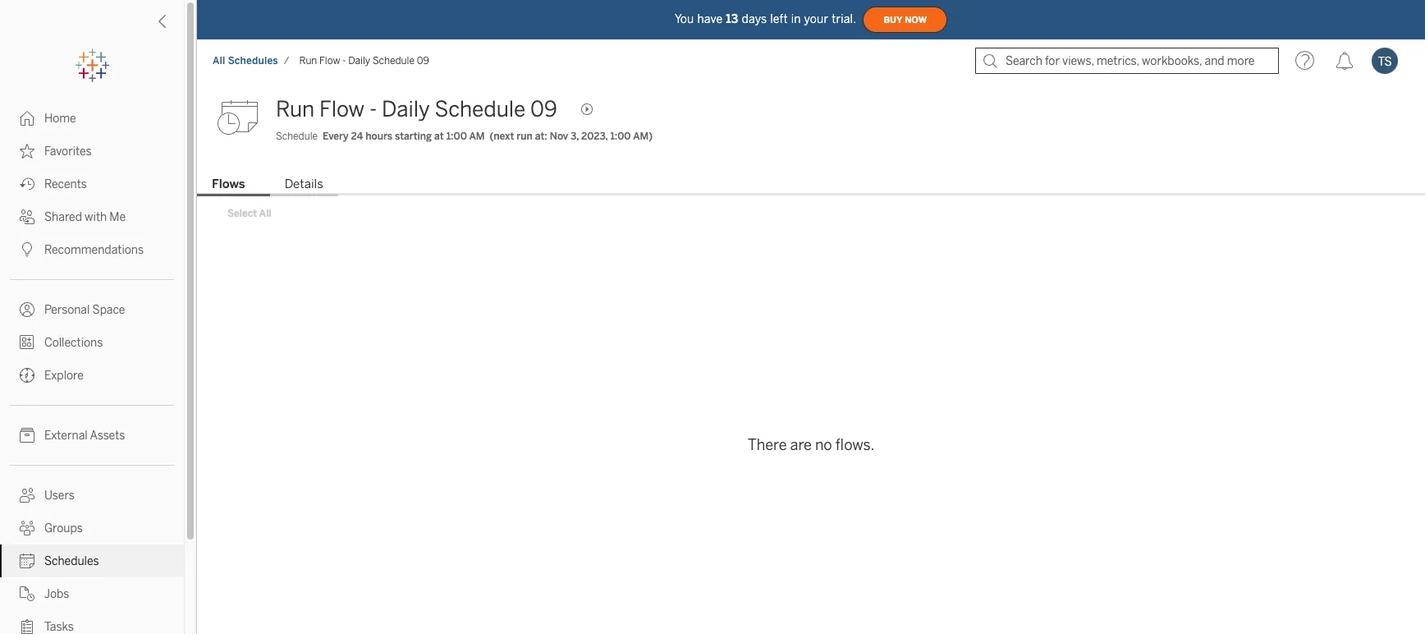 Task type: vqa. For each thing, say whether or not it's contained in the screenshot.
Edit Flow
no



Task type: describe. For each thing, give the bounding box(es) containing it.
navigation panel element
[[0, 49, 184, 634]]

0 horizontal spatial all
[[213, 55, 225, 67]]

every
[[323, 131, 349, 142]]

personal space link
[[0, 293, 184, 326]]

you
[[675, 12, 694, 26]]

flows.
[[836, 437, 875, 455]]

0 vertical spatial run flow - daily schedule 09
[[299, 55, 429, 67]]

me
[[110, 210, 126, 224]]

there are no flows.
[[748, 437, 875, 455]]

users link
[[0, 479, 184, 512]]

your
[[805, 12, 829, 26]]

run inside main content
[[276, 96, 315, 122]]

recents
[[44, 177, 87, 191]]

main navigation. press the up and down arrow keys to access links. element
[[0, 102, 184, 634]]

space
[[92, 303, 125, 317]]

am
[[469, 131, 485, 142]]

favorites link
[[0, 135, 184, 168]]

2 1:00 from the left
[[611, 131, 631, 142]]

0 horizontal spatial schedule
[[276, 131, 318, 142]]

recommendations link
[[0, 233, 184, 266]]

Search for views, metrics, workbooks, and more text field
[[976, 48, 1280, 74]]

details
[[285, 177, 323, 191]]

1 1:00 from the left
[[447, 131, 467, 142]]

collections link
[[0, 326, 184, 359]]

- inside main content
[[369, 96, 377, 122]]

13
[[726, 12, 739, 26]]

select all
[[228, 208, 272, 219]]

external assets
[[44, 429, 125, 443]]

nov
[[550, 131, 568, 142]]

flows
[[212, 177, 245, 191]]

home
[[44, 112, 76, 126]]

schedule every 24 hours starting at 1:00 am (next run at: nov 3, 2023, 1:00 am)
[[276, 131, 653, 142]]

select
[[228, 208, 257, 219]]

users
[[44, 489, 75, 503]]

buy now
[[884, 14, 927, 25]]

starting
[[395, 131, 432, 142]]

personal
[[44, 303, 90, 317]]

jobs link
[[0, 577, 184, 610]]

home link
[[0, 102, 184, 135]]

select all button
[[217, 204, 282, 223]]

1 flow from the top
[[320, 55, 340, 67]]

favorites
[[44, 145, 92, 159]]

all schedules link
[[212, 54, 279, 67]]

explore
[[44, 369, 84, 383]]

schedules link
[[0, 545, 184, 577]]

at:
[[535, 131, 548, 142]]

0 horizontal spatial daily
[[348, 55, 371, 67]]

all schedules /
[[213, 55, 290, 67]]

buy
[[884, 14, 903, 25]]

external
[[44, 429, 88, 443]]

shared
[[44, 210, 82, 224]]

now
[[905, 14, 927, 25]]

hours
[[366, 131, 393, 142]]

explore link
[[0, 359, 184, 392]]

2023,
[[582, 131, 608, 142]]

schedules inside main navigation. press the up and down arrow keys to access links. "element"
[[44, 554, 99, 568]]

all inside button
[[259, 208, 272, 219]]

there
[[748, 437, 787, 455]]

run
[[517, 131, 533, 142]]



Task type: locate. For each thing, give the bounding box(es) containing it.
09 inside main content
[[531, 96, 558, 122]]

schedule image
[[217, 93, 266, 142]]

1 vertical spatial flow
[[320, 96, 365, 122]]

run flow - daily schedule 09
[[299, 55, 429, 67], [276, 96, 558, 122]]

2 horizontal spatial schedule
[[435, 96, 526, 122]]

1 vertical spatial daily
[[382, 96, 430, 122]]

1 vertical spatial schedule
[[435, 96, 526, 122]]

schedule
[[373, 55, 415, 67], [435, 96, 526, 122], [276, 131, 318, 142]]

0 vertical spatial all
[[213, 55, 225, 67]]

1:00 right at
[[447, 131, 467, 142]]

3,
[[571, 131, 579, 142]]

-
[[343, 55, 346, 67], [369, 96, 377, 122]]

trial.
[[832, 12, 857, 26]]

0 vertical spatial 09
[[417, 55, 429, 67]]

sub-spaces tab list
[[197, 175, 1426, 196]]

personal space
[[44, 303, 125, 317]]

09
[[417, 55, 429, 67], [531, 96, 558, 122]]

1 vertical spatial schedules
[[44, 554, 99, 568]]

shared with me
[[44, 210, 126, 224]]

0 vertical spatial flow
[[320, 55, 340, 67]]

0 vertical spatial schedule
[[373, 55, 415, 67]]

run flow - daily schedule 09 up 24 on the top of page
[[299, 55, 429, 67]]

(next
[[490, 131, 514, 142]]

run flow - daily schedule 09 main content
[[197, 82, 1426, 634]]

schedule up hours
[[373, 55, 415, 67]]

recents link
[[0, 168, 184, 200]]

days
[[742, 12, 767, 26]]

run flow - daily schedule 09 inside main content
[[276, 96, 558, 122]]

daily up starting in the top left of the page
[[382, 96, 430, 122]]

0 vertical spatial schedules
[[228, 55, 278, 67]]

shared with me link
[[0, 200, 184, 233]]

flow
[[320, 55, 340, 67], [320, 96, 365, 122]]

run down /
[[276, 96, 315, 122]]

1 horizontal spatial daily
[[382, 96, 430, 122]]

schedules
[[228, 55, 278, 67], [44, 554, 99, 568]]

schedule up am
[[435, 96, 526, 122]]

all
[[213, 55, 225, 67], [259, 208, 272, 219]]

0 vertical spatial run
[[299, 55, 317, 67]]

all up schedule image
[[213, 55, 225, 67]]

with
[[85, 210, 107, 224]]

0 horizontal spatial 1:00
[[447, 131, 467, 142]]

have
[[698, 12, 723, 26]]

0 horizontal spatial schedules
[[44, 554, 99, 568]]

0 vertical spatial -
[[343, 55, 346, 67]]

groups
[[44, 522, 83, 536]]

1 vertical spatial run flow - daily schedule 09
[[276, 96, 558, 122]]

assets
[[90, 429, 125, 443]]

no
[[815, 437, 833, 455]]

groups link
[[0, 512, 184, 545]]

1 horizontal spatial 1:00
[[611, 131, 631, 142]]

left
[[771, 12, 788, 26]]

are
[[791, 437, 812, 455]]

1 vertical spatial -
[[369, 96, 377, 122]]

0 vertical spatial daily
[[348, 55, 371, 67]]

buy now button
[[863, 7, 948, 33]]

/
[[284, 55, 290, 67]]

1 horizontal spatial schedule
[[373, 55, 415, 67]]

run
[[299, 55, 317, 67], [276, 96, 315, 122]]

09 up at:
[[531, 96, 558, 122]]

all right the 'select'
[[259, 208, 272, 219]]

external assets link
[[0, 419, 184, 452]]

daily right /
[[348, 55, 371, 67]]

1 horizontal spatial 09
[[531, 96, 558, 122]]

schedules down groups
[[44, 554, 99, 568]]

recommendations
[[44, 243, 144, 257]]

1:00 left am)
[[611, 131, 631, 142]]

run flow - daily schedule 09 up starting in the top left of the page
[[276, 96, 558, 122]]

1:00
[[447, 131, 467, 142], [611, 131, 631, 142]]

0 horizontal spatial -
[[343, 55, 346, 67]]

collections
[[44, 336, 103, 350]]

1 vertical spatial all
[[259, 208, 272, 219]]

run flow - daily schedule 09 element
[[295, 55, 434, 67]]

jobs
[[44, 587, 69, 601]]

2 flow from the top
[[320, 96, 365, 122]]

1 horizontal spatial schedules
[[228, 55, 278, 67]]

- up hours
[[369, 96, 377, 122]]

1 horizontal spatial -
[[369, 96, 377, 122]]

flow up every
[[320, 96, 365, 122]]

1 horizontal spatial all
[[259, 208, 272, 219]]

daily
[[348, 55, 371, 67], [382, 96, 430, 122]]

schedules left /
[[228, 55, 278, 67]]

you have 13 days left in your trial.
[[675, 12, 857, 26]]

at
[[435, 131, 444, 142]]

flow right /
[[320, 55, 340, 67]]

2 vertical spatial schedule
[[276, 131, 318, 142]]

am)
[[633, 131, 653, 142]]

0 horizontal spatial 09
[[417, 55, 429, 67]]

schedule left every
[[276, 131, 318, 142]]

24
[[351, 131, 363, 142]]

in
[[792, 12, 801, 26]]

run right /
[[299, 55, 317, 67]]

daily inside main content
[[382, 96, 430, 122]]

1 vertical spatial 09
[[531, 96, 558, 122]]

- right /
[[343, 55, 346, 67]]

flow inside run flow - daily schedule 09 main content
[[320, 96, 365, 122]]

1 vertical spatial run
[[276, 96, 315, 122]]

09 up starting in the top left of the page
[[417, 55, 429, 67]]



